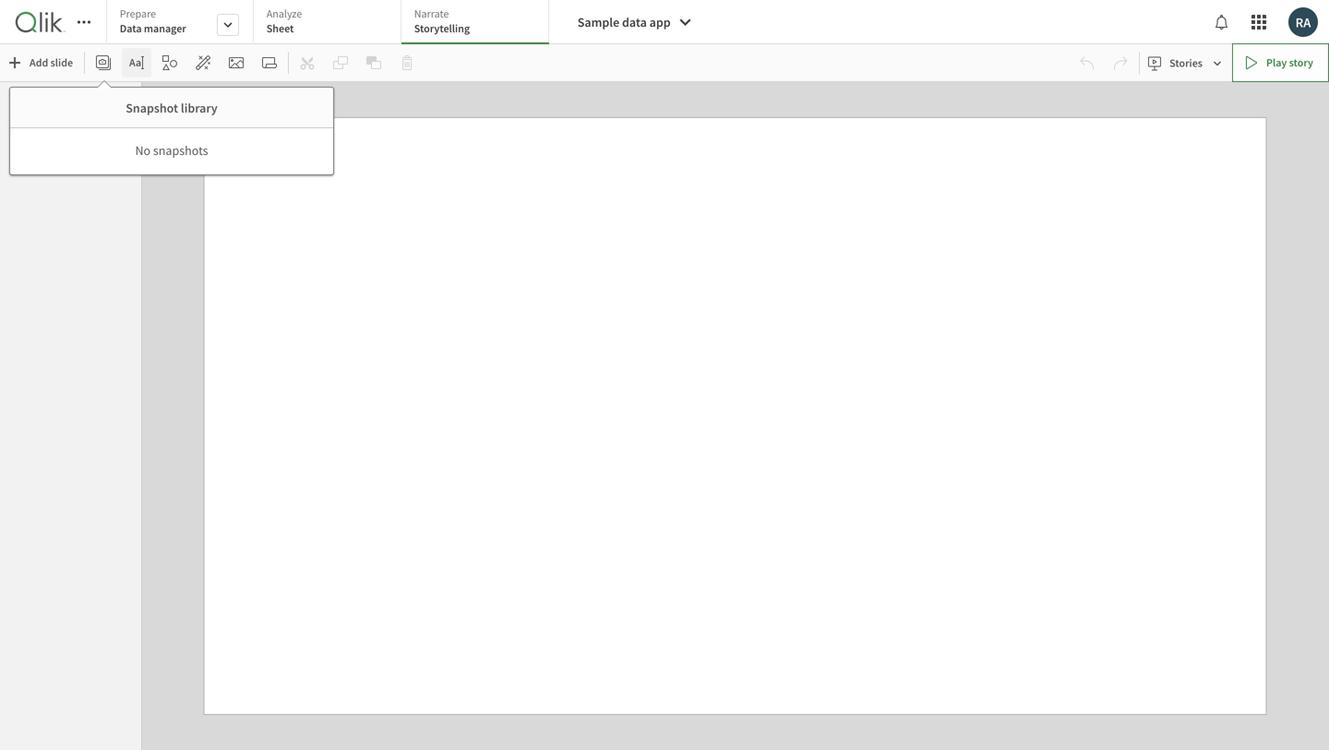 Task type: vqa. For each thing, say whether or not it's contained in the screenshot.
'manager'
yes



Task type: locate. For each thing, give the bounding box(es) containing it.
storytelling
[[414, 21, 470, 36]]

tab list
[[106, 0, 556, 46]]

snapshot library
[[126, 100, 218, 116]]

text objects image
[[129, 55, 144, 70]]

my new story
[[150, 87, 223, 103]]

1 horizontal spatial story
[[1290, 55, 1314, 70]]

0 vertical spatial story
[[1290, 55, 1314, 70]]

sample data app button
[[563, 7, 704, 37]]

1 vertical spatial story
[[194, 87, 223, 103]]

play story
[[1267, 55, 1314, 70]]

play story button
[[1233, 43, 1330, 82]]

narrate
[[414, 6, 449, 21]]

story
[[1290, 55, 1314, 70], [194, 87, 223, 103]]

story right new
[[194, 87, 223, 103]]

analyze sheet
[[267, 6, 302, 36]]

story right play
[[1290, 55, 1314, 70]]

shapes library image
[[163, 55, 177, 70]]

manager
[[144, 21, 186, 36]]

app
[[650, 14, 671, 30]]

library
[[181, 100, 218, 116]]

ra
[[1296, 14, 1312, 31]]

ra application
[[0, 0, 1330, 751]]

stories button
[[1144, 48, 1229, 78]]

sheet library image
[[262, 55, 277, 70]]

narrate storytelling
[[414, 6, 470, 36]]

effects library image
[[196, 55, 211, 70]]

sample data app
[[578, 14, 671, 30]]

data
[[120, 21, 142, 36]]

add slide
[[30, 55, 73, 70]]

tab list containing prepare
[[106, 0, 556, 46]]

snapshot
[[126, 100, 178, 116]]

stories
[[1170, 56, 1203, 70]]

ra button
[[1289, 7, 1319, 37]]

sheet
[[267, 21, 294, 36]]



Task type: describe. For each thing, give the bounding box(es) containing it.
no snapshots
[[135, 142, 208, 159]]

tab list inside ra application
[[106, 0, 556, 46]]

sample
[[578, 14, 620, 30]]

prepare
[[120, 6, 156, 21]]

analyze
[[267, 6, 302, 21]]

no
[[135, 142, 151, 159]]

data
[[622, 14, 647, 30]]

new
[[168, 87, 192, 103]]

media objects image
[[229, 55, 244, 70]]

my
[[150, 87, 166, 103]]

snapshots
[[153, 142, 208, 159]]

slide
[[50, 55, 73, 70]]

play
[[1267, 55, 1288, 70]]

0 horizontal spatial story
[[194, 87, 223, 103]]

story inside button
[[1290, 55, 1314, 70]]

prepare data manager
[[120, 6, 186, 36]]

add slide button
[[4, 48, 80, 78]]

add
[[30, 55, 48, 70]]

snapshot library image
[[96, 55, 111, 70]]



